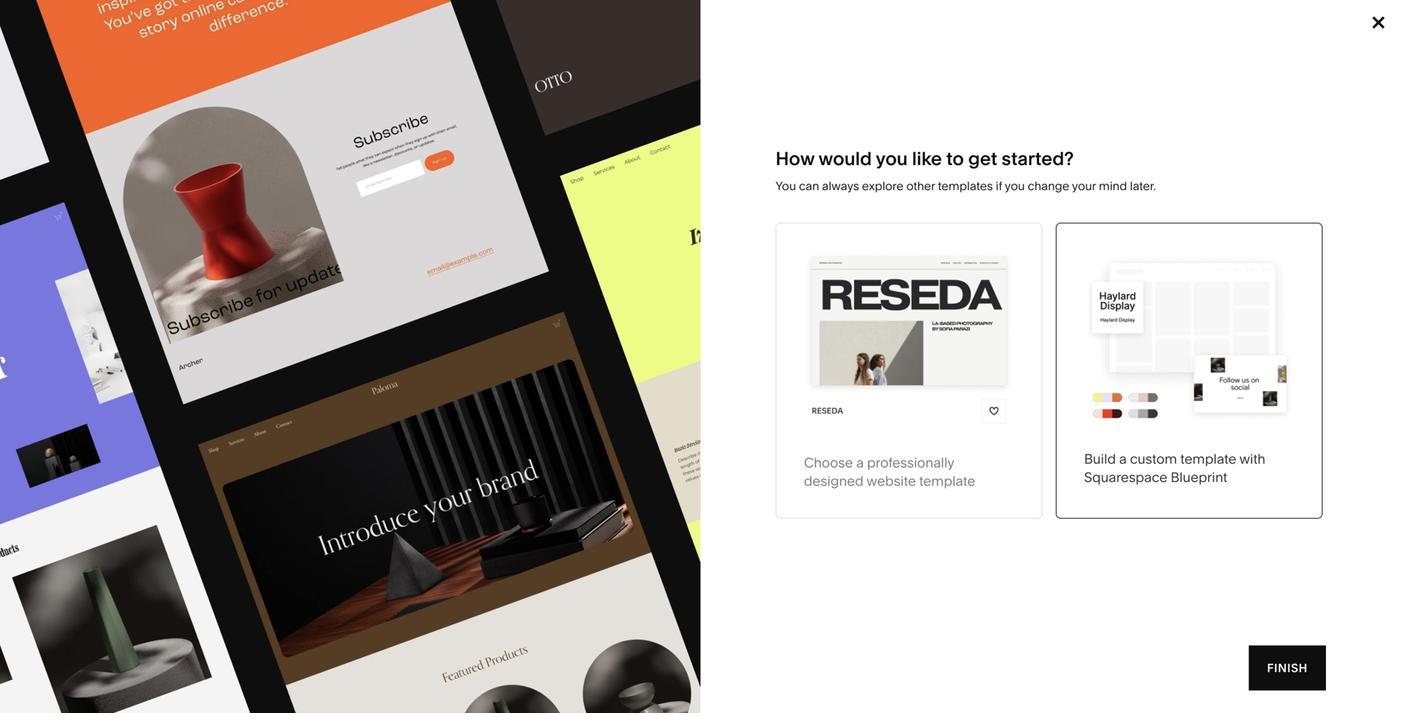 Task type: vqa. For each thing, say whether or not it's contained in the screenshot.
Fitness
yes



Task type: describe. For each thing, give the bounding box(es) containing it.
template inside build a custom template with squarespace blueprint
[[1181, 451, 1237, 467]]

template
[[72, 488, 124, 502]]

media
[[596, 305, 630, 319]]

designed
[[804, 473, 864, 489]]

nature & animals link
[[772, 280, 883, 294]]

nature & animals
[[772, 280, 866, 294]]

choose
[[804, 455, 853, 471]]

& for design
[[263, 305, 270, 319]]

personal
[[244, 380, 291, 394]]

how would you like to get started?
[[776, 147, 1074, 170]]

& for animals
[[812, 280, 819, 294]]

all templates link
[[244, 280, 334, 294]]

2 vertical spatial designs
[[128, 542, 198, 565]]

weddings link
[[596, 355, 668, 369]]

media & podcasts
[[596, 305, 694, 319]]

1 vertical spatial designs
[[237, 489, 276, 501]]

if
[[996, 179, 1002, 193]]

courses
[[84, 404, 129, 418]]

travel
[[596, 255, 628, 269]]

started?
[[1002, 147, 1074, 170]]

later.
[[1130, 179, 1156, 193]]

memberships
[[84, 304, 160, 318]]

events link
[[596, 330, 649, 344]]

with for yours
[[176, 132, 261, 184]]

art
[[244, 305, 260, 319]]

home & decor link
[[772, 255, 869, 269]]

my favorites link
[[1241, 218, 1345, 240]]

restaurants link
[[596, 280, 677, 294]]

professionally
[[867, 455, 954, 471]]

ease.
[[270, 132, 376, 184]]

choose a professionally designed website template button
[[776, 223, 1043, 519]]

professional services
[[420, 280, 536, 294]]

animals
[[822, 280, 866, 294]]

page
[[110, 379, 138, 393]]

popular designs templates (29)
[[56, 542, 330, 565]]

real estate & properties
[[596, 380, 726, 394]]

all
[[244, 280, 258, 294]]

type
[[56, 226, 81, 237]]

health & beauty
[[244, 355, 331, 369]]

online store
[[84, 254, 152, 268]]

1 horizontal spatial you
[[1005, 179, 1025, 193]]

blueprint
[[1171, 469, 1228, 485]]

make
[[56, 90, 166, 142]]

all templates
[[244, 280, 317, 294]]

food link
[[420, 355, 465, 369]]

my
[[1268, 223, 1285, 235]]

0 vertical spatial popular
[[260, 255, 303, 269]]

custom
[[1130, 451, 1177, 467]]

your
[[1072, 179, 1096, 193]]

online
[[84, 254, 120, 268]]

çimen image
[[505, 582, 896, 713]]

profits
[[525, 330, 559, 344]]

finish
[[1267, 661, 1308, 675]]

& for beauty
[[282, 355, 290, 369]]

(29)
[[297, 542, 330, 565]]

0 horizontal spatial you
[[876, 147, 908, 170]]

favorites
[[1287, 223, 1345, 235]]

to
[[946, 147, 964, 170]]

one
[[84, 379, 107, 393]]

my favorites
[[1268, 223, 1345, 235]]

change
[[1028, 179, 1070, 193]]

business
[[452, 305, 501, 319]]

build
[[1084, 451, 1116, 467]]

matches
[[127, 488, 175, 502]]

yours
[[56, 132, 167, 184]]

entertainment
[[420, 380, 497, 394]]

media & podcasts link
[[596, 305, 711, 319]]

how
[[776, 147, 815, 170]]

a for choose
[[856, 455, 864, 471]]

29 template matches
[[56, 488, 175, 502]]

squarespace logo image
[[33, 20, 219, 47]]

professional services link
[[420, 280, 553, 294]]

template store entry card image
[[804, 251, 1014, 426]]

fitness
[[772, 305, 811, 319]]

beauty
[[293, 355, 331, 369]]

podcasts
[[643, 305, 694, 319]]

any
[[176, 90, 246, 142]]

community & non-profits link
[[420, 330, 576, 344]]

personal & cv
[[244, 380, 321, 394]]

real
[[596, 380, 620, 394]]

nature
[[772, 280, 809, 294]]

make any template yours with ease.
[[56, 90, 445, 184]]

& for cv
[[294, 380, 302, 394]]

art & design link
[[244, 305, 329, 319]]



Task type: locate. For each thing, give the bounding box(es) containing it.
mind
[[1099, 179, 1127, 193]]

0 vertical spatial popular designs
[[260, 255, 351, 269]]

0 horizontal spatial with
[[176, 132, 261, 184]]

popular designs link
[[244, 255, 351, 269], [189, 482, 286, 507]]

a right choose
[[856, 455, 864, 471]]

popular up all templates
[[260, 255, 303, 269]]

non-
[[497, 330, 525, 344]]

templates
[[938, 179, 993, 193]]

services
[[490, 280, 536, 294], [84, 429, 130, 443]]

1 vertical spatial templates
[[260, 280, 317, 294]]

template
[[256, 90, 436, 142], [1181, 451, 1237, 467], [919, 473, 975, 489]]

& right home
[[808, 255, 816, 269]]

with inside make any template yours with ease.
[[176, 132, 261, 184]]

squarespace blueprint promo image image
[[0, 0, 701, 713]]

1 vertical spatial template
[[1181, 451, 1237, 467]]

you can always explore other templates if you change your mind later.
[[776, 179, 1156, 193]]

0 vertical spatial you
[[876, 147, 908, 170]]

template inside choose a professionally designed website template
[[919, 473, 975, 489]]

personal & cv link
[[244, 380, 338, 394]]

community & non-profits
[[420, 330, 559, 344]]

website
[[867, 473, 916, 489]]

1 horizontal spatial template
[[919, 473, 975, 489]]

squarespace blueprint entry card image
[[1084, 251, 1295, 422]]

0 vertical spatial services
[[490, 280, 536, 294]]

always
[[822, 179, 859, 193]]

fashion
[[420, 255, 463, 269]]

blog
[[84, 329, 109, 343]]

0 horizontal spatial designs
[[128, 542, 198, 565]]

0 vertical spatial popular designs link
[[244, 255, 351, 269]]

2 horizontal spatial template
[[1181, 451, 1237, 467]]

design
[[273, 305, 312, 319]]

& for decor
[[808, 255, 816, 269]]

templates link
[[664, 0, 731, 67]]

home
[[772, 255, 805, 269]]

other
[[907, 179, 935, 193]]

popular up popular designs templates (29)
[[199, 489, 235, 501]]

with inside build a custom template with squarespace blueprint
[[1240, 451, 1266, 467]]

2 horizontal spatial designs
[[306, 255, 351, 269]]

popular designs up popular designs templates (29)
[[199, 489, 276, 501]]

cv
[[305, 380, 321, 394]]

& right 'estate'
[[659, 380, 667, 394]]

choose a professionally designed website template
[[804, 455, 975, 489]]

you right if
[[1005, 179, 1025, 193]]

a for build
[[1119, 451, 1127, 467]]

1 horizontal spatial with
[[1240, 451, 1266, 467]]

1 horizontal spatial popular
[[199, 489, 235, 501]]

&
[[808, 255, 816, 269], [812, 280, 819, 294], [263, 305, 270, 319], [633, 305, 641, 319], [487, 330, 494, 344], [282, 355, 290, 369], [294, 380, 302, 394], [659, 380, 667, 394]]

& right media
[[633, 305, 641, 319]]

designs
[[306, 255, 351, 269], [237, 489, 276, 501], [128, 542, 198, 565]]

portfolio
[[84, 279, 129, 293]]

a up squarespace
[[1119, 451, 1127, 467]]

0 horizontal spatial services
[[84, 429, 130, 443]]

emmeline image
[[57, 582, 448, 713]]

health
[[244, 355, 279, 369]]

local business
[[420, 305, 501, 319]]

weddings
[[596, 355, 652, 369]]

template inside make any template yours with ease.
[[256, 90, 436, 142]]

1 horizontal spatial a
[[1119, 451, 1127, 467]]

2 vertical spatial template
[[919, 473, 975, 489]]

services down courses
[[84, 429, 130, 443]]

29
[[56, 488, 70, 502]]

& left non- at the top of page
[[487, 330, 494, 344]]

like
[[912, 147, 942, 170]]

& for podcasts
[[633, 305, 641, 319]]

0 vertical spatial template
[[256, 90, 436, 142]]

community
[[420, 330, 484, 344]]

finish button
[[1249, 646, 1326, 691]]

templates
[[664, 26, 731, 40], [260, 280, 317, 294], [202, 542, 293, 565]]

0 vertical spatial templates
[[664, 26, 731, 40]]

products
[[554, 26, 617, 40]]

1 horizontal spatial services
[[490, 280, 536, 294]]

one page
[[84, 379, 138, 393]]

0 vertical spatial with
[[176, 132, 261, 184]]

products button
[[554, 0, 630, 67]]

art & design
[[244, 305, 312, 319]]

local
[[420, 305, 449, 319]]

local business link
[[420, 305, 518, 319]]

entertainment link
[[420, 380, 514, 394]]

popular designs up all templates "link"
[[260, 255, 351, 269]]

you
[[776, 179, 796, 193]]

2 horizontal spatial popular
[[260, 255, 303, 269]]

1 vertical spatial with
[[1240, 451, 1266, 467]]

with for template
[[1240, 451, 1266, 467]]

travel link
[[596, 255, 645, 269]]

1 horizontal spatial designs
[[237, 489, 276, 501]]

& left cv
[[294, 380, 302, 394]]

fitness link
[[772, 305, 827, 319]]

squarespace logo link
[[33, 20, 300, 47]]

health & beauty link
[[244, 355, 347, 369]]

1 vertical spatial you
[[1005, 179, 1025, 193]]

& right health at the left of the page
[[282, 355, 290, 369]]

1 vertical spatial popular designs link
[[189, 482, 286, 507]]

would
[[819, 147, 872, 170]]

popular designs link up all templates "link"
[[244, 255, 351, 269]]

professional
[[420, 280, 487, 294]]

home & decor
[[772, 255, 852, 269]]

2 vertical spatial templates
[[202, 542, 293, 565]]

reseda image
[[953, 582, 1344, 713]]

& right art
[[263, 305, 270, 319]]

properties
[[670, 380, 726, 394]]

& for non-
[[487, 330, 494, 344]]

a inside choose a professionally designed website template
[[856, 455, 864, 471]]

1 vertical spatial services
[[84, 429, 130, 443]]

scheduling
[[84, 354, 146, 368]]

popular
[[260, 255, 303, 269], [199, 489, 235, 501], [56, 542, 123, 565]]

you
[[876, 147, 908, 170], [1005, 179, 1025, 193]]

0 horizontal spatial a
[[856, 455, 864, 471]]

0 horizontal spatial template
[[256, 90, 436, 142]]

1 vertical spatial popular designs
[[199, 489, 276, 501]]

popular down template at the left of the page
[[56, 542, 123, 565]]

a inside build a custom template with squarespace blueprint
[[1119, 451, 1127, 467]]

1 vertical spatial popular
[[199, 489, 235, 501]]

2 vertical spatial popular
[[56, 542, 123, 565]]

0 horizontal spatial popular
[[56, 542, 123, 565]]

popular designs link up popular designs templates (29)
[[189, 482, 286, 507]]

services up business
[[490, 280, 536, 294]]

build a custom template with squarespace blueprint
[[1084, 451, 1266, 485]]

food
[[420, 355, 448, 369]]

events
[[596, 330, 632, 344]]

squarespace
[[1084, 469, 1168, 485]]

0 vertical spatial designs
[[306, 255, 351, 269]]

explore
[[862, 179, 904, 193]]

topic
[[244, 226, 274, 237]]

can
[[799, 179, 819, 193]]

a
[[1119, 451, 1127, 467], [856, 455, 864, 471]]

& right nature at the right of page
[[812, 280, 819, 294]]

popular designs
[[260, 255, 351, 269], [199, 489, 276, 501]]

decor
[[819, 255, 852, 269]]

restaurants
[[596, 280, 661, 294]]

fashion link
[[420, 255, 479, 269]]

you up "explore"
[[876, 147, 908, 170]]



